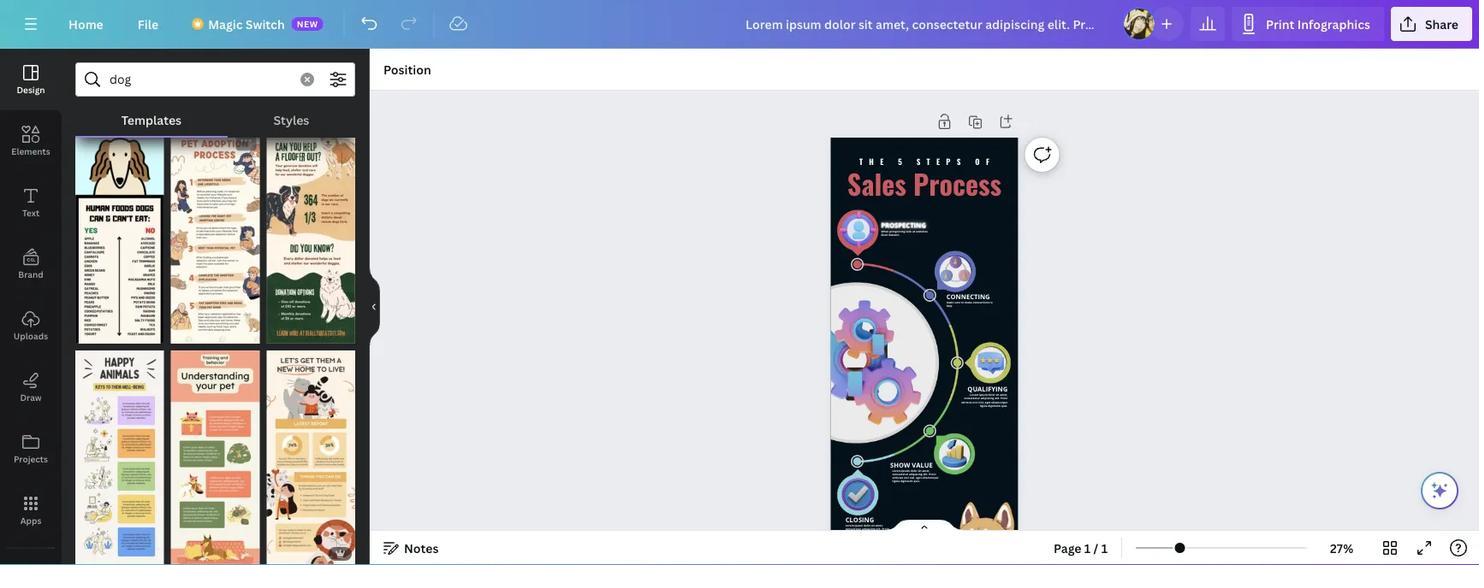Task type: describe. For each thing, give the bounding box(es) containing it.
elements button
[[0, 110, 62, 172]]

Search Infographic templates search field
[[110, 63, 290, 96]]

2 1 from the left
[[1101, 541, 1108, 557]]

uploads
[[14, 330, 48, 342]]

0 horizontal spatial orci
[[857, 532, 862, 535]]

Design title text field
[[732, 7, 1115, 41]]

steps
[[917, 156, 967, 167]]

2 vertical spatial sit
[[871, 525, 875, 528]]

share
[[1425, 16, 1459, 32]]

main menu bar
[[0, 0, 1479, 49]]

elements
[[11, 146, 50, 157]]

teal illustrated human foods dogs can eat infographic image
[[75, 130, 164, 344]]

notes button
[[377, 535, 446, 562]]

position button
[[377, 56, 438, 83]]

2 vertical spatial eget
[[869, 532, 875, 535]]

prospecting
[[881, 221, 926, 230]]

show value
[[890, 461, 933, 470]]

1 vertical spatial ultricies
[[892, 477, 903, 480]]

audio image
[[0, 556, 62, 566]]

0 horizontal spatial dolor
[[864, 525, 871, 528]]

0 horizontal spatial quis.
[[867, 535, 873, 539]]

2 to from the left
[[990, 301, 993, 305]]

1 horizontal spatial proin
[[929, 473, 936, 477]]

uploads button
[[0, 295, 62, 357]]

0 vertical spatial amet,
[[1000, 394, 1008, 397]]

new
[[297, 18, 318, 30]]

liked
[[881, 233, 888, 237]]

2 horizontal spatial ipsum
[[979, 394, 988, 397]]

1 horizontal spatial quis.
[[914, 480, 920, 484]]

at
[[913, 230, 915, 233]]

brand button
[[0, 234, 62, 295]]

value
[[912, 461, 933, 470]]

orange and green organic illustrative volunteer and donation opportunities infographic group
[[267, 120, 355, 344]]

2 horizontal spatial lorem ipsum dolor sit amet, consectetur adipiscing elit. proin ultricies orci nisl, eget ullamcorper ligula dignissim quis.
[[962, 394, 1008, 408]]

colorful illustrated understanding your pet infographic image
[[171, 351, 260, 565]]

1 vertical spatial ligula
[[892, 480, 900, 484]]

connecting
[[947, 293, 990, 301]]

notes
[[404, 541, 439, 557]]

file
[[138, 16, 159, 32]]

2 vertical spatial amet,
[[875, 525, 883, 528]]

text button
[[0, 172, 62, 234]]

2 vertical spatial ullamcorper
[[876, 532, 892, 535]]

2 vertical spatial proin
[[882, 528, 889, 532]]

1 horizontal spatial ullamcorper
[[922, 477, 939, 480]]

brown white modern illustration animal adoption infographics image
[[267, 351, 355, 565]]

page
[[1054, 541, 1082, 557]]

2 vertical spatial ipsum
[[855, 525, 863, 528]]

2 vertical spatial consectetur
[[846, 528, 862, 532]]

0 horizontal spatial ligula
[[846, 535, 853, 539]]

1 vertical spatial consectetur
[[892, 473, 908, 477]]

5
[[898, 156, 908, 167]]

2 horizontal spatial consectetur
[[964, 397, 980, 401]]

1 vertical spatial orci
[[904, 477, 909, 480]]

prospecting
[[890, 230, 905, 233]]

look
[[906, 230, 912, 233]]

styles
[[273, 112, 309, 128]]

styles button
[[228, 104, 355, 136]]

websites
[[916, 230, 928, 233]]

sure
[[955, 301, 961, 305]]

2 vertical spatial ultricies
[[846, 532, 856, 535]]

brown and cream pet adoption process infographic image
[[171, 130, 260, 344]]

0 horizontal spatial lorem
[[846, 525, 854, 528]]

position
[[384, 61, 431, 77]]

2 make from the left
[[965, 301, 972, 305]]

the 5 steps of
[[860, 156, 996, 167]]

1 horizontal spatial lorem ipsum dolor sit amet, consectetur adipiscing elit. proin ultricies orci nisl, eget ullamcorper ligula dignissim quis.
[[892, 469, 939, 484]]

1 horizontal spatial lorem
[[892, 469, 901, 473]]

2 horizontal spatial sit
[[996, 394, 999, 397]]

/
[[1094, 541, 1099, 557]]

print
[[1266, 16, 1295, 32]]

projects button
[[0, 419, 62, 480]]

colorful illustrated happy animals infographic image
[[75, 351, 164, 565]]

2 horizontal spatial ultricies
[[962, 401, 972, 404]]

help
[[947, 305, 952, 308]]

2 horizontal spatial dolor
[[988, 394, 995, 397]]

magic switch
[[208, 16, 285, 32]]

print infographics
[[1266, 16, 1370, 32]]

1 vertical spatial dolor
[[911, 469, 918, 473]]

2 horizontal spatial lorem
[[970, 394, 979, 397]]

qualifying
[[968, 385, 1008, 394]]

of
[[975, 156, 996, 167]]

text
[[22, 207, 39, 219]]

0 vertical spatial quis.
[[1002, 404, 1008, 408]]

2 horizontal spatial proin
[[1001, 397, 1008, 401]]



Task type: locate. For each thing, give the bounding box(es) containing it.
design
[[17, 84, 45, 95]]

0 horizontal spatial ipsum
[[855, 525, 863, 528]]

canva assistant image
[[1430, 481, 1450, 502]]

27%
[[1330, 541, 1354, 557]]

0 vertical spatial nisl,
[[979, 401, 984, 404]]

2 vertical spatial dolor
[[864, 525, 871, 528]]

sales
[[847, 163, 906, 204]]

0 horizontal spatial proin
[[882, 528, 889, 532]]

nisl, down qualifying
[[979, 401, 984, 404]]

lorem
[[970, 394, 979, 397], [892, 469, 901, 473], [846, 525, 854, 528]]

0 horizontal spatial sit
[[871, 525, 875, 528]]

infographics
[[1298, 16, 1370, 32]]

brown and cream pet adoption process infographic group
[[171, 120, 260, 344]]

ligula down qualifying
[[980, 404, 987, 408]]

quis. down qualifying
[[1002, 404, 1008, 408]]

elit. down value
[[923, 473, 928, 477]]

teal illustrated human foods dogs can eat infographic group
[[75, 120, 164, 344]]

2 vertical spatial adipiscing
[[862, 528, 876, 532]]

to right connections
[[990, 301, 993, 305]]

brown white modern illustration animal adoption infographics group
[[267, 341, 355, 565]]

1 vertical spatial amet,
[[922, 469, 930, 473]]

dolor
[[988, 394, 995, 397], [911, 469, 918, 473], [864, 525, 871, 528]]

eget
[[985, 401, 991, 404], [916, 477, 922, 480], [869, 532, 875, 535]]

elit. down qualifying
[[995, 397, 1000, 401]]

2 horizontal spatial adipiscing
[[981, 397, 994, 401]]

quis. down closing
[[867, 535, 873, 539]]

adipiscing down show value
[[909, 473, 923, 477]]

1 horizontal spatial amet,
[[922, 469, 930, 473]]

2 horizontal spatial eget
[[985, 401, 991, 404]]

design button
[[0, 49, 62, 110]]

2 horizontal spatial orci
[[973, 401, 978, 404]]

proin
[[1001, 397, 1008, 401], [929, 473, 936, 477], [882, 528, 889, 532]]

1 horizontal spatial eget
[[916, 477, 922, 480]]

adipiscing
[[981, 397, 994, 401], [909, 473, 923, 477], [862, 528, 876, 532]]

1 horizontal spatial to
[[990, 301, 993, 305]]

0 vertical spatial dignissim
[[988, 404, 1001, 408]]

when prospecting look at websites liked linkedin
[[881, 230, 928, 237]]

consectetur down qualifying
[[964, 397, 980, 401]]

0 vertical spatial orci
[[973, 401, 978, 404]]

connections
[[973, 301, 989, 305]]

1 horizontal spatial ligula
[[892, 480, 900, 484]]

1 vertical spatial sit
[[918, 469, 922, 473]]

ullamcorper
[[992, 401, 1008, 404], [922, 477, 939, 480], [876, 532, 892, 535]]

templates button
[[75, 104, 228, 136]]

0 vertical spatial lorem
[[970, 394, 979, 397]]

orci down closing
[[857, 532, 862, 535]]

dignissim down qualifying
[[988, 404, 1001, 408]]

sit
[[996, 394, 999, 397], [918, 469, 922, 473], [871, 525, 875, 528]]

ultricies down qualifying
[[962, 401, 972, 404]]

0 vertical spatial adipiscing
[[981, 397, 994, 401]]

consectetur down show
[[892, 473, 908, 477]]

the
[[860, 156, 890, 167]]

apps button
[[0, 480, 62, 542]]

0 horizontal spatial ultricies
[[846, 532, 856, 535]]

1 horizontal spatial dolor
[[911, 469, 918, 473]]

2 horizontal spatial elit.
[[995, 397, 1000, 401]]

1 1 from the left
[[1085, 541, 1091, 557]]

amet,
[[1000, 394, 1008, 397], [922, 469, 930, 473], [875, 525, 883, 528]]

draw button
[[0, 357, 62, 419]]

0 vertical spatial ullamcorper
[[992, 401, 1008, 404]]

make
[[947, 301, 954, 305], [965, 301, 972, 305]]

0 horizontal spatial make
[[947, 301, 954, 305]]

2 horizontal spatial dignissim
[[988, 404, 1001, 408]]

1 vertical spatial proin
[[929, 473, 936, 477]]

ullamcorper down value
[[922, 477, 939, 480]]

dignissim
[[988, 404, 1001, 408], [901, 480, 913, 484], [854, 535, 866, 539]]

0 horizontal spatial elit.
[[876, 528, 881, 532]]

make left sure
[[947, 301, 954, 305]]

process
[[913, 163, 1002, 204]]

1 vertical spatial lorem
[[892, 469, 901, 473]]

orci
[[973, 401, 978, 404], [904, 477, 909, 480], [857, 532, 862, 535]]

0 horizontal spatial to
[[961, 301, 964, 305]]

print infographics button
[[1232, 7, 1384, 41]]

orci down qualifying
[[973, 401, 978, 404]]

2 vertical spatial orci
[[857, 532, 862, 535]]

1 vertical spatial nisl,
[[910, 477, 915, 480]]

1 horizontal spatial elit.
[[923, 473, 928, 477]]

1 vertical spatial eget
[[916, 477, 922, 480]]

colorful illustrated understanding your pet infographic group
[[171, 341, 260, 565]]

0 vertical spatial sit
[[996, 394, 999, 397]]

0 horizontal spatial dignissim
[[854, 535, 866, 539]]

orange and green organic illustrative volunteer and donation opportunities infographic image
[[267, 130, 355, 344]]

2 vertical spatial quis.
[[867, 535, 873, 539]]

linkedin
[[889, 233, 899, 237]]

1 horizontal spatial consectetur
[[892, 473, 908, 477]]

consectetur down closing
[[846, 528, 862, 532]]

ipsum
[[979, 394, 988, 397], [902, 469, 910, 473], [855, 525, 863, 528]]

1 vertical spatial dignissim
[[901, 480, 913, 484]]

make right sure
[[965, 301, 972, 305]]

adipiscing down closing
[[862, 528, 876, 532]]

sales process
[[847, 163, 1002, 204]]

2 vertical spatial dignissim
[[854, 535, 866, 539]]

nisl,
[[979, 401, 984, 404], [910, 477, 915, 480], [863, 532, 868, 535]]

page 1 / 1
[[1054, 541, 1108, 557]]

1 horizontal spatial 1
[[1101, 541, 1108, 557]]

elit.
[[995, 397, 1000, 401], [923, 473, 928, 477], [876, 528, 881, 532]]

0 horizontal spatial nisl,
[[863, 532, 868, 535]]

brand
[[18, 269, 43, 280]]

1 horizontal spatial dignissim
[[901, 480, 913, 484]]

0 horizontal spatial 1
[[1085, 541, 1091, 557]]

show
[[890, 461, 910, 470]]

nisl, down closing
[[863, 532, 868, 535]]

draw
[[20, 392, 42, 404]]

2 horizontal spatial ligula
[[980, 404, 987, 408]]

quis.
[[1002, 404, 1008, 408], [914, 480, 920, 484], [867, 535, 873, 539]]

ultricies
[[962, 401, 972, 404], [892, 477, 903, 480], [846, 532, 856, 535]]

quis. down show value
[[914, 480, 920, 484]]

ligula
[[980, 404, 987, 408], [892, 480, 900, 484], [846, 535, 853, 539]]

1 horizontal spatial orci
[[904, 477, 909, 480]]

1 vertical spatial ipsum
[[902, 469, 910, 473]]

apps
[[20, 515, 41, 527]]

27% button
[[1314, 535, 1370, 562]]

eget down qualifying
[[985, 401, 991, 404]]

switch
[[246, 16, 285, 32]]

0 horizontal spatial ullamcorper
[[876, 532, 892, 535]]

templates
[[121, 112, 182, 128]]

2 horizontal spatial ullamcorper
[[992, 401, 1008, 404]]

lorem ipsum dolor sit amet, consectetur adipiscing elit. proin ultricies orci nisl, eget ullamcorper ligula dignissim quis.
[[962, 394, 1008, 408], [892, 469, 939, 484], [846, 525, 892, 539]]

projects
[[14, 454, 48, 465]]

magic
[[208, 16, 243, 32]]

colorful illustrated happy animals infographic group
[[75, 341, 164, 565]]

consectetur
[[964, 397, 980, 401], [892, 473, 908, 477], [846, 528, 862, 532]]

dignissim down show value
[[901, 480, 913, 484]]

1 vertical spatial quis.
[[914, 480, 920, 484]]

ligula down closing
[[846, 535, 853, 539]]

2 horizontal spatial nisl,
[[979, 401, 984, 404]]

hide image
[[369, 266, 380, 348]]

to right sure
[[961, 301, 964, 305]]

home link
[[55, 7, 117, 41]]

0 vertical spatial ligula
[[980, 404, 987, 408]]

0 horizontal spatial amet,
[[875, 525, 883, 528]]

1 horizontal spatial make
[[965, 301, 972, 305]]

show pages image
[[883, 520, 966, 533]]

0 vertical spatial eget
[[985, 401, 991, 404]]

0 vertical spatial ultricies
[[962, 401, 972, 404]]

ligula down show
[[892, 480, 900, 484]]

ullamcorper down qualifying
[[992, 401, 1008, 404]]

ultricies down show
[[892, 477, 903, 480]]

eget down value
[[916, 477, 922, 480]]

1 right /
[[1101, 541, 1108, 557]]

elit. left show pages image at the right bottom of the page
[[876, 528, 881, 532]]

2 vertical spatial ligula
[[846, 535, 853, 539]]

1 vertical spatial ullamcorper
[[922, 477, 939, 480]]

1 to from the left
[[961, 301, 964, 305]]

1 vertical spatial lorem ipsum dolor sit amet, consectetur adipiscing elit. proin ultricies orci nisl, eget ullamcorper ligula dignissim quis.
[[892, 469, 939, 484]]

1 horizontal spatial adipiscing
[[909, 473, 923, 477]]

1 vertical spatial adipiscing
[[909, 473, 923, 477]]

orci down show value
[[904, 477, 909, 480]]

closing
[[846, 516, 874, 525]]

nisl, down show value
[[910, 477, 915, 480]]

2 horizontal spatial amet,
[[1000, 394, 1008, 397]]

2 vertical spatial lorem ipsum dolor sit amet, consectetur adipiscing elit. proin ultricies orci nisl, eget ullamcorper ligula dignissim quis.
[[846, 525, 892, 539]]

file button
[[124, 7, 172, 41]]

share button
[[1391, 7, 1472, 41]]

side panel tab list
[[0, 49, 62, 566]]

1 horizontal spatial sit
[[918, 469, 922, 473]]

2 horizontal spatial quis.
[[1002, 404, 1008, 408]]

1 left /
[[1085, 541, 1091, 557]]

0 vertical spatial ipsum
[[979, 394, 988, 397]]

ultricies down closing
[[846, 532, 856, 535]]

home
[[68, 16, 103, 32]]

adipiscing down qualifying
[[981, 397, 994, 401]]

to
[[961, 301, 964, 305], [990, 301, 993, 305]]

1 make from the left
[[947, 301, 954, 305]]

0 vertical spatial elit.
[[995, 397, 1000, 401]]

make sure to make connections to help
[[947, 301, 993, 308]]

when
[[881, 230, 889, 233]]

1 horizontal spatial nisl,
[[910, 477, 915, 480]]

1 horizontal spatial ultricies
[[892, 477, 903, 480]]

0 horizontal spatial lorem ipsum dolor sit amet, consectetur adipiscing elit. proin ultricies orci nisl, eget ullamcorper ligula dignissim quis.
[[846, 525, 892, 539]]

ullamcorper down show
[[876, 532, 892, 535]]

0 vertical spatial consectetur
[[964, 397, 980, 401]]

0 horizontal spatial adipiscing
[[862, 528, 876, 532]]

dignissim down closing
[[854, 535, 866, 539]]

0 vertical spatial lorem ipsum dolor sit amet, consectetur adipiscing elit. proin ultricies orci nisl, eget ullamcorper ligula dignissim quis.
[[962, 394, 1008, 408]]

eget down closing
[[869, 532, 875, 535]]

1
[[1085, 541, 1091, 557], [1101, 541, 1108, 557]]

2 vertical spatial nisl,
[[863, 532, 868, 535]]



Task type: vqa. For each thing, say whether or not it's contained in the screenshot.
of
yes



